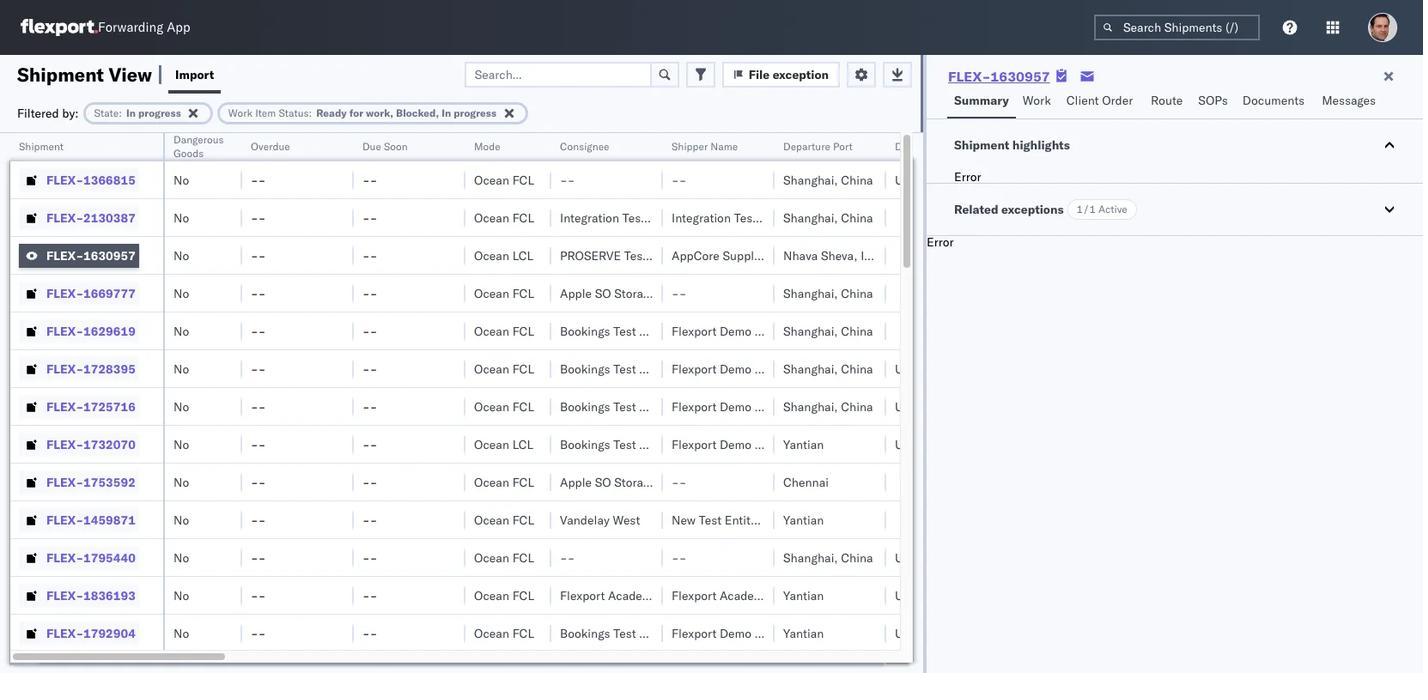 Task type: describe. For each thing, give the bounding box(es) containing it.
soon
[[384, 140, 408, 153]]

ocean fcl for flex-1669777
[[474, 286, 534, 301]]

3 resize handle column header from the left
[[333, 133, 354, 674]]

demo for 1629619
[[720, 323, 752, 339]]

vandelay west
[[560, 513, 640, 528]]

no for flex-1732070
[[174, 437, 189, 452]]

flex- for flex-1753592 button
[[46, 475, 83, 490]]

test for flex-1629619
[[614, 323, 636, 339]]

resize handle column header for departure port
[[866, 133, 887, 674]]

ocean for 1795440
[[474, 550, 509, 566]]

so for shanghai, china
[[595, 286, 611, 301]]

appcore supply ltd
[[672, 248, 781, 263]]

china for flex-1366815
[[841, 172, 873, 188]]

flex-1630957 button
[[19, 244, 139, 268]]

work item status : ready for work, blocked, in progress
[[228, 106, 497, 119]]

ocean for 1753592
[[474, 475, 509, 490]]

fcl for flex-1795440
[[513, 550, 534, 566]]

ocean fcl for flex-1753592
[[474, 475, 534, 490]]

view
[[109, 62, 152, 86]]

flex- for "flex-1728395" button
[[46, 361, 83, 377]]

bookings test consignee for flex-1629619
[[560, 323, 697, 339]]

flexport for 1732070
[[672, 437, 717, 452]]

2
[[760, 513, 768, 528]]

china for flex-1725716
[[841, 399, 873, 415]]

no for flex-2130387
[[174, 210, 189, 226]]

messages button
[[1316, 85, 1386, 119]]

1669777
[[83, 286, 136, 301]]

1629619
[[83, 323, 136, 339]]

filtered by:
[[17, 105, 79, 121]]

flexport demo shipper co. for 1792904
[[672, 626, 817, 641]]

no for flex-1629619
[[174, 323, 189, 339]]

consignee button
[[552, 137, 646, 154]]

flex-1728395 button
[[19, 357, 139, 381]]

date
[[945, 140, 967, 153]]

flex-1725716
[[46, 399, 136, 415]]

shipment button
[[10, 137, 146, 154]]

ocean for 1459871
[[474, 513, 509, 528]]

Search... text field
[[465, 61, 652, 87]]

client order button
[[1060, 85, 1144, 119]]

flex-1629619
[[46, 323, 136, 339]]

4 resize handle column header from the left
[[445, 133, 466, 674]]

port
[[833, 140, 853, 153]]

proserve
[[560, 248, 621, 263]]

resize handle column header for dangerous goods
[[222, 133, 242, 674]]

flex-1792904 button
[[19, 622, 139, 646]]

sops
[[1199, 93, 1228, 108]]

fcl for flex-1728395
[[513, 361, 534, 377]]

client order
[[1067, 93, 1133, 108]]

Search Shipments (/) text field
[[1095, 15, 1260, 40]]

1 horizontal spatial error
[[955, 169, 982, 185]]

client
[[1067, 93, 1099, 108]]

documents
[[1243, 93, 1305, 108]]

flex-1366815 button
[[19, 168, 139, 192]]

unknown for 1795440
[[895, 550, 947, 566]]

yantian for flex-1732070
[[784, 437, 824, 452]]

filtered
[[17, 105, 59, 121]]

shipper for flex-1728395
[[755, 361, 797, 377]]

1753592
[[83, 475, 136, 490]]

flex-2130387
[[46, 210, 136, 226]]

ocean for 1629619
[[474, 323, 509, 339]]

china for flex-1795440
[[841, 550, 873, 566]]

not for shanghai, china
[[687, 286, 711, 301]]

shipper name button
[[663, 137, 758, 154]]

file
[[749, 67, 770, 82]]

flex-1669777 button
[[19, 281, 139, 305]]

flexport demo shipper co. for 1629619
[[672, 323, 817, 339]]

state : in progress
[[94, 106, 181, 119]]

departure date
[[895, 140, 967, 153]]

work button
[[1016, 85, 1060, 119]]

shanghai, for flex-2130387
[[784, 210, 838, 226]]

ocean for 1792904
[[474, 626, 509, 641]]

1 horizontal spatial 1630957
[[991, 68, 1051, 85]]

departure port
[[784, 140, 853, 153]]

ocean for 1836193
[[474, 588, 509, 604]]

due
[[363, 140, 381, 153]]

unknown for 1728395
[[895, 361, 947, 377]]

name
[[711, 140, 738, 153]]

shipper inside button
[[672, 140, 708, 153]]

flex-1836193
[[46, 588, 136, 604]]

fcl for flex-1366815
[[513, 172, 534, 188]]

no for flex-1792904
[[174, 626, 189, 641]]

highlights
[[1013, 137, 1070, 153]]

dangerous goods button
[[165, 130, 236, 161]]

new
[[672, 513, 696, 528]]

flex-1836193 button
[[19, 584, 139, 608]]

resize handle column header for mode
[[531, 133, 552, 674]]

for
[[349, 106, 364, 119]]

nhava sheva, india
[[784, 248, 888, 263]]

messages
[[1322, 93, 1377, 108]]

bookings for flex-1732070
[[560, 437, 611, 452]]

ocean lcl for proserve test account
[[474, 248, 534, 263]]

nhava
[[784, 248, 818, 263]]

consignee inside consignee button
[[560, 140, 610, 153]]

co. for 1725716
[[800, 399, 817, 415]]

fcl for flex-2130387
[[513, 210, 534, 226]]

test for flex-1630957
[[624, 248, 647, 263]]

demo for 1728395
[[720, 361, 752, 377]]

1792904
[[83, 626, 136, 641]]

not for chennai
[[687, 475, 711, 490]]

route
[[1151, 93, 1183, 108]]

flex-1753592 button
[[19, 470, 139, 494]]

resize handle column header for shipper name
[[754, 133, 775, 674]]

ocean for 1630957
[[474, 248, 509, 263]]

shanghai, china for flex-1795440
[[784, 550, 873, 566]]

consignee for flex-1792904
[[640, 626, 697, 641]]

bookings test consignee for flex-1728395
[[560, 361, 697, 377]]

flexport demo shipper co. for 1728395
[[672, 361, 817, 377]]

no for flex-1630957
[[174, 248, 189, 263]]

storage for shanghai, china
[[614, 286, 656, 301]]

bookings test consignee for flex-1792904
[[560, 626, 697, 641]]

dangerous
[[174, 133, 224, 146]]

no for flex-1725716
[[174, 399, 189, 415]]

shanghai, china for flex-1725716
[[784, 399, 873, 415]]

resize handle column header for consignee
[[643, 133, 663, 674]]

apple for shanghai, china
[[560, 286, 592, 301]]

academy for (us)
[[608, 588, 658, 604]]

no for flex-1836193
[[174, 588, 189, 604]]

flex-1630957 inside button
[[46, 248, 136, 263]]

departure for departure port
[[784, 140, 831, 153]]

order
[[1102, 93, 1133, 108]]

0 vertical spatial flex-1630957
[[949, 68, 1051, 85]]

ocean fcl for flex-1366815
[[474, 172, 534, 188]]

exceptions
[[1002, 202, 1064, 217]]

mode
[[474, 140, 501, 153]]

shipment highlights button
[[927, 119, 1424, 171]]

flex-1732070 button
[[19, 433, 139, 457]]

file exception
[[749, 67, 829, 82]]

related
[[955, 202, 999, 217]]

blocked,
[[396, 106, 439, 119]]

shipper for flex-1725716
[[755, 399, 797, 415]]

appcore
[[672, 248, 720, 263]]

flexport for 1728395
[[672, 361, 717, 377]]

(us)
[[661, 588, 692, 604]]

entity
[[725, 513, 757, 528]]

1732070
[[83, 437, 136, 452]]

academy for (sz)
[[720, 588, 770, 604]]

overdue
[[251, 140, 290, 153]]

no for flex-1669777
[[174, 286, 189, 301]]

shanghai, china for flex-2130387
[[784, 210, 873, 226]]

bookings for flex-1728395
[[560, 361, 611, 377]]

so for chennai
[[595, 475, 611, 490]]

ltd
[[763, 248, 781, 263]]

1795440
[[83, 550, 136, 566]]

flexport demo shipper co. for 1732070
[[672, 437, 817, 452]]

chennai
[[784, 475, 829, 490]]



Task type: locate. For each thing, give the bounding box(es) containing it.
consignee
[[560, 140, 610, 153], [640, 323, 697, 339], [640, 361, 697, 377], [640, 399, 697, 415], [640, 437, 697, 452], [640, 626, 697, 641]]

1 not from the top
[[687, 286, 711, 301]]

shipment inside button
[[19, 140, 64, 153]]

1 vertical spatial ocean lcl
[[474, 437, 534, 452]]

flex-1366815
[[46, 172, 136, 188]]

work inside button
[[1023, 93, 1051, 108]]

0 vertical spatial storage
[[614, 286, 656, 301]]

(do down account
[[659, 286, 684, 301]]

6 unknown from the top
[[895, 588, 947, 604]]

flex- down flex-1836193 button
[[46, 626, 83, 641]]

error down date
[[955, 169, 982, 185]]

error right 'india'
[[927, 235, 954, 250]]

ocean for 1728395
[[474, 361, 509, 377]]

flexport academy (us) inc.
[[560, 588, 716, 604]]

3 ocean from the top
[[474, 248, 509, 263]]

2 apple from the top
[[560, 475, 592, 490]]

-
[[251, 172, 258, 188], [258, 172, 266, 188], [363, 172, 370, 188], [370, 172, 378, 188], [560, 172, 568, 188], [568, 172, 575, 188], [672, 172, 679, 188], [679, 172, 687, 188], [251, 210, 258, 226], [258, 210, 266, 226], [363, 210, 370, 226], [370, 210, 378, 226], [251, 248, 258, 263], [258, 248, 266, 263], [363, 248, 370, 263], [370, 248, 378, 263], [251, 286, 258, 301], [258, 286, 266, 301], [363, 286, 370, 301], [370, 286, 378, 301], [672, 286, 679, 301], [679, 286, 687, 301], [251, 323, 258, 339], [258, 323, 266, 339], [363, 323, 370, 339], [370, 323, 378, 339], [251, 361, 258, 377], [258, 361, 266, 377], [363, 361, 370, 377], [370, 361, 378, 377], [251, 399, 258, 415], [258, 399, 266, 415], [363, 399, 370, 415], [370, 399, 378, 415], [251, 437, 258, 452], [258, 437, 266, 452], [363, 437, 370, 452], [370, 437, 378, 452], [251, 475, 258, 490], [258, 475, 266, 490], [363, 475, 370, 490], [370, 475, 378, 490], [672, 475, 679, 490], [679, 475, 687, 490], [251, 513, 258, 528], [258, 513, 266, 528], [363, 513, 370, 528], [370, 513, 378, 528], [251, 550, 258, 566], [258, 550, 266, 566], [363, 550, 370, 566], [370, 550, 378, 566], [560, 550, 568, 566], [568, 550, 575, 566], [672, 550, 679, 566], [679, 550, 687, 566], [251, 588, 258, 604], [258, 588, 266, 604], [363, 588, 370, 604], [370, 588, 378, 604], [251, 626, 258, 641], [258, 626, 266, 641], [363, 626, 370, 641], [370, 626, 378, 641]]

import button
[[168, 55, 221, 94]]

app
[[167, 19, 190, 36]]

3 shanghai, from the top
[[784, 286, 838, 301]]

flex- for 'flex-1366815' button in the left of the page
[[46, 172, 83, 188]]

2 departure from the left
[[895, 140, 942, 153]]

shanghai, china for flex-1728395
[[784, 361, 873, 377]]

flexport. image
[[21, 19, 98, 36]]

fcl for flex-1753592
[[513, 475, 534, 490]]

flex- for flex-2130387 button
[[46, 210, 83, 226]]

flex- for flex-1792904 button
[[46, 626, 83, 641]]

flexport academy (sz) ltd.
[[672, 588, 827, 604]]

not
[[687, 286, 711, 301], [687, 475, 711, 490]]

unknown for 1366815
[[895, 172, 947, 188]]

2 bookings from the top
[[560, 361, 611, 377]]

7 unknown from the top
[[895, 626, 947, 641]]

1 vertical spatial apple so storage (do not use)
[[560, 475, 745, 490]]

1 vertical spatial (do
[[659, 475, 684, 490]]

apple up vandelay
[[560, 475, 592, 490]]

fcl for flex-1629619
[[513, 323, 534, 339]]

4 fcl from the top
[[513, 323, 534, 339]]

use) down appcore supply ltd
[[714, 286, 745, 301]]

shanghai, china
[[784, 172, 873, 188], [784, 210, 873, 226], [784, 286, 873, 301], [784, 323, 873, 339], [784, 361, 873, 377], [784, 399, 873, 415], [784, 550, 873, 566]]

shipper name
[[672, 140, 738, 153]]

2 yantian from the top
[[784, 513, 824, 528]]

bookings for flex-1725716
[[560, 399, 611, 415]]

fcl for flex-1792904
[[513, 626, 534, 641]]

: down view
[[119, 106, 122, 119]]

3 fcl from the top
[[513, 286, 534, 301]]

test for flex-1725716
[[614, 399, 636, 415]]

1 vertical spatial storage
[[614, 475, 656, 490]]

0 vertical spatial apple
[[560, 286, 592, 301]]

no for flex-1366815
[[174, 172, 189, 188]]

1 fcl from the top
[[513, 172, 534, 188]]

flex- down flex-1630957 button
[[46, 286, 83, 301]]

flexport for 1792904
[[672, 626, 717, 641]]

3 bookings from the top
[[560, 399, 611, 415]]

8 ocean fcl from the top
[[474, 513, 534, 528]]

shanghai,
[[784, 172, 838, 188], [784, 210, 838, 226], [784, 286, 838, 301], [784, 323, 838, 339], [784, 361, 838, 377], [784, 399, 838, 415], [784, 550, 838, 566]]

5 bookings from the top
[[560, 626, 611, 641]]

1 vertical spatial 1630957
[[83, 248, 136, 263]]

2 (do from the top
[[659, 475, 684, 490]]

shanghai, for flex-1795440
[[784, 550, 838, 566]]

5 unknown from the top
[[895, 550, 947, 566]]

flex- for flex-1795440 button
[[46, 550, 83, 566]]

flex-1630957 up summary
[[949, 68, 1051, 85]]

shipment up by:
[[17, 62, 104, 86]]

8 no from the top
[[174, 437, 189, 452]]

ocean
[[474, 172, 509, 188], [474, 210, 509, 226], [474, 248, 509, 263], [474, 286, 509, 301], [474, 323, 509, 339], [474, 361, 509, 377], [474, 399, 509, 415], [474, 437, 509, 452], [474, 475, 509, 490], [474, 513, 509, 528], [474, 550, 509, 566], [474, 588, 509, 604], [474, 626, 509, 641]]

5 china from the top
[[841, 361, 873, 377]]

(do
[[659, 286, 684, 301], [659, 475, 684, 490]]

0 horizontal spatial flex-1630957
[[46, 248, 136, 263]]

1 horizontal spatial academy
[[720, 588, 770, 604]]

test for flex-1728395
[[614, 361, 636, 377]]

ocean fcl for flex-1728395
[[474, 361, 534, 377]]

0 horizontal spatial work
[[228, 106, 253, 119]]

apple for chennai
[[560, 475, 592, 490]]

1 departure from the left
[[784, 140, 831, 153]]

ocean fcl for flex-1792904
[[474, 626, 534, 641]]

1630957 inside button
[[83, 248, 136, 263]]

flex-1792904
[[46, 626, 136, 641]]

documents button
[[1236, 85, 1316, 119]]

shipment down summary button
[[955, 137, 1010, 153]]

shipment view
[[17, 62, 152, 86]]

1630957
[[991, 68, 1051, 85], [83, 248, 136, 263]]

11 ocean fcl from the top
[[474, 626, 534, 641]]

1 vertical spatial use)
[[714, 475, 745, 490]]

12 ocean from the top
[[474, 588, 509, 604]]

progress up mode
[[454, 106, 497, 119]]

10 ocean from the top
[[474, 513, 509, 528]]

3 unknown from the top
[[895, 399, 947, 415]]

progress
[[138, 106, 181, 119], [454, 106, 497, 119]]

1 in from the left
[[126, 106, 136, 119]]

6 ocean from the top
[[474, 361, 509, 377]]

flex- down shipment button at the top of page
[[46, 172, 83, 188]]

1366815
[[83, 172, 136, 188]]

test for flex-1792904
[[614, 626, 636, 641]]

5 bookings test consignee from the top
[[560, 626, 697, 641]]

in right state
[[126, 106, 136, 119]]

1836193
[[83, 588, 136, 604]]

0 vertical spatial ocean lcl
[[474, 248, 534, 263]]

flex- up the flex-1669777 button
[[46, 248, 83, 263]]

1 vertical spatial apple
[[560, 475, 592, 490]]

apple down 'proserve' on the top of page
[[560, 286, 592, 301]]

file exception button
[[722, 61, 840, 87], [722, 61, 840, 87]]

0 vertical spatial so
[[595, 286, 611, 301]]

demo for 1725716
[[720, 399, 752, 415]]

7 fcl from the top
[[513, 475, 534, 490]]

10 no from the top
[[174, 513, 189, 528]]

7 shanghai, from the top
[[784, 550, 838, 566]]

flex- up summary
[[949, 68, 991, 85]]

(do up new
[[659, 475, 684, 490]]

1 lcl from the top
[[513, 248, 534, 263]]

:
[[119, 106, 122, 119], [309, 106, 312, 119]]

mode button
[[466, 137, 534, 154]]

2 no from the top
[[174, 210, 189, 226]]

flex- inside button
[[46, 475, 83, 490]]

2 shanghai, china from the top
[[784, 210, 873, 226]]

0 horizontal spatial :
[[119, 106, 122, 119]]

flexport for 1836193
[[672, 588, 717, 604]]

1/1
[[1077, 203, 1096, 216]]

9 fcl from the top
[[513, 550, 534, 566]]

1728395
[[83, 361, 136, 377]]

0 horizontal spatial academy
[[608, 588, 658, 604]]

2 storage from the top
[[614, 475, 656, 490]]

bookings for flex-1629619
[[560, 323, 611, 339]]

shanghai, china for flex-1366815
[[784, 172, 873, 188]]

0 vertical spatial 1630957
[[991, 68, 1051, 85]]

flex-1795440 button
[[19, 546, 139, 570]]

shanghai, china for flex-1629619
[[784, 323, 873, 339]]

2 progress from the left
[[454, 106, 497, 119]]

so down 'proserve' on the top of page
[[595, 286, 611, 301]]

flex- down flex-1732070 button
[[46, 475, 83, 490]]

co. for 1629619
[[800, 323, 817, 339]]

ocean for 1732070
[[474, 437, 509, 452]]

2 china from the top
[[841, 210, 873, 226]]

related exceptions
[[955, 202, 1064, 217]]

flex- for flex-1630957 button
[[46, 248, 83, 263]]

item
[[255, 106, 276, 119]]

in right blocked,
[[442, 106, 451, 119]]

storage down proserve test account
[[614, 286, 656, 301]]

sheva,
[[821, 248, 858, 263]]

flex-1669777
[[46, 286, 136, 301]]

1 vertical spatial error
[[927, 235, 954, 250]]

2 academy from the left
[[720, 588, 770, 604]]

no for flex-1728395
[[174, 361, 189, 377]]

2 bookings test consignee from the top
[[560, 361, 697, 377]]

4 no from the top
[[174, 286, 189, 301]]

ocean fcl for flex-1459871
[[474, 513, 534, 528]]

0 vertical spatial (do
[[659, 286, 684, 301]]

1 bookings from the top
[[560, 323, 611, 339]]

china
[[841, 172, 873, 188], [841, 210, 873, 226], [841, 286, 873, 301], [841, 323, 873, 339], [841, 361, 873, 377], [841, 399, 873, 415], [841, 550, 873, 566]]

5 shanghai, china from the top
[[784, 361, 873, 377]]

flex- down flex-1725716 button
[[46, 437, 83, 452]]

flex-1630957 link
[[949, 68, 1051, 85]]

1 horizontal spatial :
[[309, 106, 312, 119]]

flex-1753592
[[46, 475, 136, 490]]

shanghai, for flex-1669777
[[784, 286, 838, 301]]

7 shanghai, china from the top
[[784, 550, 873, 566]]

9 no from the top
[[174, 475, 189, 490]]

west
[[613, 513, 640, 528]]

flex-1459871
[[46, 513, 136, 528]]

6 shanghai, china from the top
[[784, 399, 873, 415]]

(do for chennai
[[659, 475, 684, 490]]

1 horizontal spatial in
[[442, 106, 451, 119]]

flex- for flex-1732070 button
[[46, 437, 83, 452]]

0 horizontal spatial error
[[927, 235, 954, 250]]

3 bookings test consignee from the top
[[560, 399, 697, 415]]

3 ocean fcl from the top
[[474, 286, 534, 301]]

co. for 1728395
[[800, 361, 817, 377]]

resize handle column header
[[143, 133, 163, 674], [222, 133, 242, 674], [333, 133, 354, 674], [445, 133, 466, 674], [531, 133, 552, 674], [643, 133, 663, 674], [754, 133, 775, 674], [866, 133, 887, 674]]

status
[[279, 106, 309, 119]]

apple so storage (do not use) up "west"
[[560, 475, 745, 490]]

5 shanghai, from the top
[[784, 361, 838, 377]]

shipper for flex-1732070
[[755, 437, 797, 452]]

1630957 up 1669777
[[83, 248, 136, 263]]

academy left '(us)'
[[608, 588, 658, 604]]

flex- down 'flex-1366815' button in the left of the page
[[46, 210, 83, 226]]

flex- down flex-1795440 button
[[46, 588, 83, 604]]

ocean lcl
[[474, 248, 534, 263], [474, 437, 534, 452]]

route button
[[1144, 85, 1192, 119]]

4 unknown from the top
[[895, 437, 947, 452]]

11 ocean from the top
[[474, 550, 509, 566]]

shanghai, china for flex-1669777
[[784, 286, 873, 301]]

by:
[[62, 105, 79, 121]]

fcl for flex-1725716
[[513, 399, 534, 415]]

departure left port
[[784, 140, 831, 153]]

1 horizontal spatial progress
[[454, 106, 497, 119]]

bookings test consignee
[[560, 323, 697, 339], [560, 361, 697, 377], [560, 399, 697, 415], [560, 437, 697, 452], [560, 626, 697, 641]]

2 co. from the top
[[800, 361, 817, 377]]

account
[[650, 248, 696, 263]]

1 academy from the left
[[608, 588, 658, 604]]

demo for 1792904
[[720, 626, 752, 641]]

shanghai, for flex-1725716
[[784, 399, 838, 415]]

fcl for flex-1836193
[[513, 588, 534, 604]]

13 ocean from the top
[[474, 626, 509, 641]]

vandelay
[[560, 513, 610, 528]]

consignee for flex-1629619
[[640, 323, 697, 339]]

not up new
[[687, 475, 711, 490]]

flex- up flex-1725716 button
[[46, 361, 83, 377]]

co. for 1792904
[[800, 626, 817, 641]]

shipper for flex-1792904
[[755, 626, 797, 641]]

0 vertical spatial lcl
[[513, 248, 534, 263]]

sops button
[[1192, 85, 1236, 119]]

2 so from the top
[[595, 475, 611, 490]]

china for flex-2130387
[[841, 210, 873, 226]]

unknown for 1732070
[[895, 437, 947, 452]]

5 ocean from the top
[[474, 323, 509, 339]]

1 unknown from the top
[[895, 172, 947, 188]]

no
[[174, 172, 189, 188], [174, 210, 189, 226], [174, 248, 189, 263], [174, 286, 189, 301], [174, 323, 189, 339], [174, 361, 189, 377], [174, 399, 189, 415], [174, 437, 189, 452], [174, 475, 189, 490], [174, 513, 189, 528], [174, 550, 189, 566], [174, 588, 189, 604], [174, 626, 189, 641]]

flex-2130387 button
[[19, 206, 139, 230]]

shanghai, for flex-1366815
[[784, 172, 838, 188]]

2 apple so storage (do not use) from the top
[[560, 475, 745, 490]]

shipment inside button
[[955, 137, 1010, 153]]

1 horizontal spatial departure
[[895, 140, 942, 153]]

due soon
[[363, 140, 408, 153]]

use) for shanghai, china
[[714, 286, 745, 301]]

6 no from the top
[[174, 361, 189, 377]]

test for flex-1732070
[[614, 437, 636, 452]]

3 co. from the top
[[800, 399, 817, 415]]

apple so storage (do not use)
[[560, 286, 745, 301], [560, 475, 745, 490]]

2 ocean fcl from the top
[[474, 210, 534, 226]]

shanghai, for flex-1728395
[[784, 361, 838, 377]]

1459871
[[83, 513, 136, 528]]

0 vertical spatial error
[[955, 169, 982, 185]]

10 ocean fcl from the top
[[474, 588, 534, 604]]

progress up dangerous
[[138, 106, 181, 119]]

2 shanghai, from the top
[[784, 210, 838, 226]]

1 co. from the top
[[800, 323, 817, 339]]

yantian for flex-1792904
[[784, 626, 824, 641]]

6 resize handle column header from the left
[[643, 133, 663, 674]]

fcl for flex-1669777
[[513, 286, 534, 301]]

1 horizontal spatial work
[[1023, 93, 1051, 108]]

10 fcl from the top
[[513, 588, 534, 604]]

1 progress from the left
[[138, 106, 181, 119]]

5 ocean fcl from the top
[[474, 361, 534, 377]]

yantian for flex-1459871
[[784, 513, 824, 528]]

7 resize handle column header from the left
[[754, 133, 775, 674]]

1 shanghai, china from the top
[[784, 172, 873, 188]]

1 vertical spatial not
[[687, 475, 711, 490]]

ocean for 1669777
[[474, 286, 509, 301]]

so up vandelay west
[[595, 475, 611, 490]]

flex-1732070
[[46, 437, 136, 452]]

ocean fcl for flex-2130387
[[474, 210, 534, 226]]

co.
[[800, 323, 817, 339], [800, 361, 817, 377], [800, 399, 817, 415], [800, 437, 817, 452], [800, 626, 817, 641]]

4 ocean fcl from the top
[[474, 323, 534, 339]]

new test entity 2
[[672, 513, 768, 528]]

5 no from the top
[[174, 323, 189, 339]]

flexport for 1629619
[[672, 323, 717, 339]]

1 storage from the top
[[614, 286, 656, 301]]

bookings test consignee for flex-1732070
[[560, 437, 697, 452]]

academy
[[608, 588, 658, 604], [720, 588, 770, 604]]

0 vertical spatial not
[[687, 286, 711, 301]]

0 vertical spatial apple so storage (do not use)
[[560, 286, 745, 301]]

unknown
[[895, 172, 947, 188], [895, 361, 947, 377], [895, 399, 947, 415], [895, 437, 947, 452], [895, 550, 947, 566], [895, 588, 947, 604], [895, 626, 947, 641]]

0 horizontal spatial progress
[[138, 106, 181, 119]]

ocean fcl for flex-1725716
[[474, 399, 534, 415]]

ocean for 2130387
[[474, 210, 509, 226]]

flex- for flex-1459871 button
[[46, 513, 83, 528]]

1/1 active
[[1077, 203, 1128, 216]]

4 co. from the top
[[800, 437, 817, 452]]

flex- down flex-1753592 button
[[46, 513, 83, 528]]

flex- for flex-1725716 button
[[46, 399, 83, 415]]

6 china from the top
[[841, 399, 873, 415]]

1 vertical spatial flex-1630957
[[46, 248, 136, 263]]

academy right inc.
[[720, 588, 770, 604]]

work,
[[366, 106, 394, 119]]

yantian for flex-1836193
[[784, 588, 824, 604]]

apple so storage (do not use) down account
[[560, 286, 745, 301]]

forwarding app
[[98, 19, 190, 36]]

1 : from the left
[[119, 106, 122, 119]]

2 fcl from the top
[[513, 210, 534, 226]]

departure date button
[[887, 137, 1067, 154]]

shipment
[[17, 62, 104, 86], [955, 137, 1010, 153], [19, 140, 64, 153]]

china for flex-1629619
[[841, 323, 873, 339]]

flex-1725716 button
[[19, 395, 139, 419]]

forwarding app link
[[21, 19, 190, 36]]

(do for shanghai, china
[[659, 286, 684, 301]]

1 horizontal spatial flex-1630957
[[949, 68, 1051, 85]]

13 no from the top
[[174, 626, 189, 641]]

0 vertical spatial use)
[[714, 286, 745, 301]]

storage up "west"
[[614, 475, 656, 490]]

5 resize handle column header from the left
[[531, 133, 552, 674]]

consignee for flex-1725716
[[640, 399, 697, 415]]

--
[[251, 172, 266, 188], [363, 172, 378, 188], [560, 172, 575, 188], [672, 172, 687, 188], [251, 210, 266, 226], [363, 210, 378, 226], [251, 248, 266, 263], [363, 248, 378, 263], [251, 286, 266, 301], [363, 286, 378, 301], [672, 286, 687, 301], [251, 323, 266, 339], [363, 323, 378, 339], [251, 361, 266, 377], [363, 361, 378, 377], [251, 399, 266, 415], [363, 399, 378, 415], [251, 437, 266, 452], [363, 437, 378, 452], [251, 475, 266, 490], [363, 475, 378, 490], [672, 475, 687, 490], [251, 513, 266, 528], [363, 513, 378, 528], [251, 550, 266, 566], [363, 550, 378, 566], [560, 550, 575, 566], [672, 550, 687, 566], [251, 588, 266, 604], [363, 588, 378, 604], [251, 626, 266, 641], [363, 626, 378, 641]]

4 ocean from the top
[[474, 286, 509, 301]]

7 ocean fcl from the top
[[474, 475, 534, 490]]

shipment down filtered
[[19, 140, 64, 153]]

4 bookings test consignee from the top
[[560, 437, 697, 452]]

4 shanghai, china from the top
[[784, 323, 873, 339]]

no for flex-1459871
[[174, 513, 189, 528]]

flex-1630957 down the flex-2130387
[[46, 248, 136, 263]]

forwarding
[[98, 19, 163, 36]]

1630957 up summary
[[991, 68, 1051, 85]]

flex-1629619 button
[[19, 319, 139, 343]]

use) up the new test entity 2
[[714, 475, 745, 490]]

(sz)
[[773, 588, 802, 604]]

active
[[1099, 203, 1128, 216]]

2 lcl from the top
[[513, 437, 534, 452]]

0 horizontal spatial in
[[126, 106, 136, 119]]

1725716
[[83, 399, 136, 415]]

1 vertical spatial lcl
[[513, 437, 534, 452]]

not down appcore
[[687, 286, 711, 301]]

unknown for 1792904
[[895, 626, 947, 641]]

: left ready on the top
[[309, 106, 312, 119]]

1 vertical spatial so
[[595, 475, 611, 490]]

1 ocean fcl from the top
[[474, 172, 534, 188]]

departure left date
[[895, 140, 942, 153]]

work for work
[[1023, 93, 1051, 108]]

3 china from the top
[[841, 286, 873, 301]]

india
[[861, 248, 888, 263]]

flex-1795440
[[46, 550, 136, 566]]

5 demo from the top
[[720, 626, 752, 641]]

ocean fcl for flex-1629619
[[474, 323, 534, 339]]

2 not from the top
[[687, 475, 711, 490]]

1 flexport demo shipper co. from the top
[[672, 323, 817, 339]]

bookings for flex-1792904
[[560, 626, 611, 641]]

1 no from the top
[[174, 172, 189, 188]]

1 so from the top
[[595, 286, 611, 301]]

2 use) from the top
[[714, 475, 745, 490]]

2 ocean lcl from the top
[[474, 437, 534, 452]]

work left item
[[228, 106, 253, 119]]

3 yantian from the top
[[784, 588, 824, 604]]

import
[[175, 67, 214, 82]]

unknown for 1725716
[[895, 399, 947, 415]]

2 ocean from the top
[[474, 210, 509, 226]]

flex- down the flex-1669777 button
[[46, 323, 83, 339]]

work down flex-1630957 link at top right
[[1023, 93, 1051, 108]]

flex-1728395
[[46, 361, 136, 377]]

state
[[94, 106, 119, 119]]

5 flexport demo shipper co. from the top
[[672, 626, 817, 641]]

flex- up flex-1836193 button
[[46, 550, 83, 566]]

flex- for the flex-1669777 button
[[46, 286, 83, 301]]

consignee for flex-1732070
[[640, 437, 697, 452]]

2 in from the left
[[442, 106, 451, 119]]

flex- for flex-1629619 button
[[46, 323, 83, 339]]

fcl
[[513, 172, 534, 188], [513, 210, 534, 226], [513, 286, 534, 301], [513, 323, 534, 339], [513, 361, 534, 377], [513, 399, 534, 415], [513, 475, 534, 490], [513, 513, 534, 528], [513, 550, 534, 566], [513, 588, 534, 604], [513, 626, 534, 641]]

0 horizontal spatial departure
[[784, 140, 831, 153]]

0 horizontal spatial 1630957
[[83, 248, 136, 263]]

flex- up flex-1732070 button
[[46, 399, 83, 415]]

inc.
[[695, 588, 716, 604]]

9 ocean from the top
[[474, 475, 509, 490]]

fcl for flex-1459871
[[513, 513, 534, 528]]

5 fcl from the top
[[513, 361, 534, 377]]

2 : from the left
[[309, 106, 312, 119]]

lcl for proserve
[[513, 248, 534, 263]]

summary button
[[948, 85, 1016, 119]]

co. for 1732070
[[800, 437, 817, 452]]

7 no from the top
[[174, 399, 189, 415]]



Task type: vqa. For each thing, say whether or not it's contained in the screenshot.


